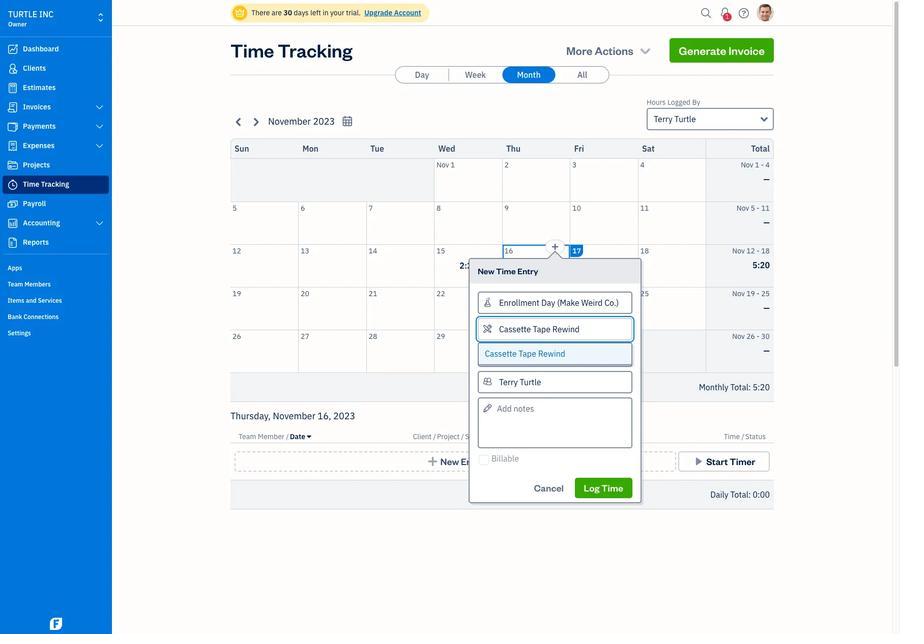 Task type: describe. For each thing, give the bounding box(es) containing it.
november 2023
[[268, 116, 335, 127]]

26 inside nov 26 - 30 —
[[747, 332, 756, 341]]

note link
[[494, 432, 510, 442]]

team members
[[8, 281, 51, 288]]

nov for nov 12 - 18 5:20
[[733, 246, 745, 255]]

plus image
[[427, 457, 439, 467]]

10 button
[[571, 202, 638, 244]]

main element
[[0, 0, 137, 635]]

3:00
[[596, 261, 613, 271]]

nov for nov 5 - 11 —
[[737, 203, 750, 213]]

20
[[301, 289, 310, 298]]

30 inside button
[[505, 332, 513, 341]]

reports link
[[3, 234, 109, 252]]

0 vertical spatial entry
[[518, 266, 539, 276]]

16 button
[[503, 245, 570, 287]]

dashboard
[[23, 44, 59, 53]]

3 button
[[571, 159, 638, 201]]

expenses
[[23, 141, 55, 150]]

chart image
[[7, 218, 19, 229]]

- for nov 19 - 25 —
[[757, 289, 760, 298]]

owner
[[8, 20, 27, 28]]

start timer
[[707, 456, 756, 467]]

start
[[707, 456, 729, 467]]

accounting
[[23, 218, 60, 228]]

5:20 inside nov 12 - 18 5:20
[[753, 260, 770, 270]]

payments
[[23, 122, 56, 131]]

13
[[301, 246, 310, 255]]

1 inside dropdown button
[[726, 13, 730, 20]]

expense image
[[7, 141, 19, 151]]

status link
[[746, 432, 766, 442]]

by
[[693, 98, 701, 107]]

reports
[[23, 238, 49, 247]]

bank
[[8, 313, 22, 321]]

cancel
[[534, 482, 564, 494]]

turtle
[[675, 114, 696, 124]]

trial.
[[346, 8, 361, 17]]

tracking inside main element
[[41, 180, 69, 189]]

project image
[[7, 160, 19, 171]]

date link
[[290, 432, 311, 442]]

accounting link
[[3, 214, 109, 233]]

27
[[301, 332, 310, 341]]

payment image
[[7, 122, 19, 132]]

nov 1 button
[[435, 159, 502, 201]]

nov 12 - 18 5:20
[[733, 246, 770, 270]]

money image
[[7, 199, 19, 209]]

new entry button
[[235, 452, 677, 472]]

time down 16
[[497, 266, 516, 276]]

team members link
[[3, 277, 109, 292]]

nov for nov 26 - 30 —
[[733, 332, 745, 341]]

service
[[465, 432, 489, 442]]

upgrade account link
[[363, 8, 422, 17]]

26 inside button
[[233, 332, 241, 341]]

2 / from the left
[[434, 432, 436, 442]]

daily total : 0:00
[[711, 490, 770, 500]]

time tracking link
[[3, 176, 109, 194]]

11 inside 'nov 5 - 11 —'
[[762, 203, 770, 213]]

upgrade
[[365, 8, 393, 17]]

nov 1
[[437, 160, 455, 170]]

24
[[573, 289, 581, 298]]

total for daily total
[[731, 490, 749, 500]]

0 vertical spatial november
[[268, 116, 311, 127]]

cassette tape rewind list box
[[479, 343, 632, 364]]

thursday, november 16, 2023
[[231, 410, 356, 422]]

more actions button
[[558, 38, 662, 63]]

Add notes text field
[[478, 397, 633, 448]]

1 vertical spatial november
[[273, 410, 316, 422]]

— for nov 5 - 11 —
[[764, 217, 770, 227]]

time inside main element
[[23, 180, 39, 189]]

day link
[[396, 67, 449, 83]]

1 button
[[718, 3, 734, 23]]

16
[[505, 246, 513, 255]]

30 button
[[503, 330, 570, 373]]

new time entry
[[478, 266, 539, 276]]

day
[[415, 70, 429, 80]]

crown image
[[235, 7, 245, 18]]

4 button
[[639, 159, 706, 201]]

cassette
[[485, 349, 517, 359]]

connections
[[24, 313, 59, 321]]

hours logged by
[[647, 98, 701, 107]]

1 vertical spatial 2023
[[334, 410, 356, 422]]

generate
[[679, 43, 727, 58]]

12 inside nov 12 - 18 5:20
[[747, 246, 756, 255]]

log time
[[584, 482, 624, 494]]

go to help image
[[736, 5, 753, 21]]

: for daily total
[[749, 490, 752, 500]]

time link
[[724, 432, 742, 442]]

start timer button
[[679, 452, 770, 472]]

nov for nov 1 - 4 —
[[742, 160, 754, 170]]

19 inside button
[[233, 289, 241, 298]]

bank connections
[[8, 313, 59, 321]]

- for nov 12 - 18 5:20
[[757, 246, 760, 255]]

30 inside nov 26 - 30 —
[[762, 332, 770, 341]]

terry
[[654, 114, 673, 124]]

25 button
[[639, 287, 706, 330]]

23 button
[[503, 287, 570, 330]]

25 inside nov 19 - 25 —
[[762, 289, 770, 298]]

are
[[272, 8, 282, 17]]

month link
[[503, 67, 556, 83]]

chevrondown image
[[639, 43, 653, 58]]

choose a date image
[[342, 116, 354, 127]]

project link
[[437, 432, 462, 442]]

6
[[301, 203, 305, 213]]

freshbooks image
[[48, 618, 64, 630]]

0 vertical spatial time tracking
[[231, 38, 353, 62]]

11 inside button
[[641, 203, 649, 213]]

Add a service text field
[[479, 319, 632, 339]]

settings
[[8, 329, 31, 337]]

4 / from the left
[[491, 432, 493, 442]]

4 inside nov 1 - 4 —
[[766, 160, 770, 170]]

28 button
[[367, 330, 434, 373]]

bank connections link
[[3, 309, 109, 324]]

23
[[505, 289, 513, 298]]

generate invoice
[[679, 43, 765, 58]]

logged
[[668, 98, 691, 107]]

chevron large down image for invoices
[[95, 103, 104, 112]]



Task type: locate. For each thing, give the bounding box(es) containing it.
nov inside button
[[437, 160, 449, 170]]

— inside nov 26 - 30 —
[[764, 346, 770, 356]]

chevron large down image inside expenses link
[[95, 142, 104, 150]]

log time button
[[575, 478, 633, 499]]

chevron large down image up reports link
[[95, 219, 104, 228]]

18
[[641, 246, 649, 255], [762, 246, 770, 255]]

invoice
[[729, 43, 765, 58]]

play image
[[693, 457, 705, 467]]

30 down nov 19 - 25 —
[[762, 332, 770, 341]]

chevron large down image up chevron large down icon
[[95, 103, 104, 112]]

2 horizontal spatial 1
[[756, 160, 760, 170]]

november right next month icon
[[268, 116, 311, 127]]

1 — from the top
[[764, 174, 770, 184]]

2 vertical spatial total
[[731, 490, 749, 500]]

1 chevron large down image from the top
[[95, 103, 104, 112]]

/ left the status link
[[742, 432, 745, 442]]

0 horizontal spatial 19
[[233, 289, 241, 298]]

- inside nov 1 - 4 —
[[762, 160, 765, 170]]

fri
[[575, 144, 585, 154]]

2 11 from the left
[[762, 203, 770, 213]]

Duration text field
[[478, 344, 633, 367]]

- inside nov 12 - 18 5:20
[[757, 246, 760, 255]]

new entry
[[441, 456, 484, 467]]

time right timer icon
[[23, 180, 39, 189]]

12 inside 12 button
[[233, 246, 241, 255]]

all link
[[556, 67, 609, 83]]

payments link
[[3, 118, 109, 136]]

nov 19 - 25 —
[[733, 289, 770, 313]]

10
[[573, 203, 581, 213]]

11 down the 4 button
[[641, 203, 649, 213]]

Add a team member text field
[[479, 372, 632, 392]]

2023 right 16,
[[334, 410, 356, 422]]

left
[[311, 8, 321, 17]]

21
[[369, 289, 378, 298]]

1 vertical spatial team
[[239, 432, 256, 442]]

1 vertical spatial :
[[749, 490, 752, 500]]

1 18 from the left
[[641, 246, 649, 255]]

total right 'daily'
[[731, 490, 749, 500]]

1 horizontal spatial entry
[[518, 266, 539, 276]]

settings link
[[3, 325, 109, 341]]

1 horizontal spatial 1
[[726, 13, 730, 20]]

next month image
[[250, 116, 262, 128]]

dashboard image
[[7, 44, 19, 54]]

5 button
[[231, 202, 298, 244]]

1 for nov 1 - 4 —
[[756, 160, 760, 170]]

22
[[437, 289, 445, 298]]

18 down 'nov 5 - 11 —'
[[762, 246, 770, 255]]

/ left note link
[[491, 432, 493, 442]]

caretdown image
[[307, 433, 311, 441]]

services
[[38, 297, 62, 305]]

5
[[233, 203, 237, 213], [751, 203, 756, 213]]

time tracking down days
[[231, 38, 353, 62]]

timer image
[[7, 180, 19, 190]]

time right log
[[602, 482, 624, 494]]

8
[[437, 203, 441, 213]]

nov 26 - 30 —
[[733, 332, 770, 356]]

— for nov 26 - 30 —
[[764, 346, 770, 356]]

total for monthly total
[[731, 382, 749, 393]]

-
[[762, 160, 765, 170], [757, 203, 760, 213], [757, 246, 760, 255], [757, 289, 760, 298], [757, 332, 760, 341]]

1 horizontal spatial 12
[[747, 246, 756, 255]]

chevron large down image down chevron large down icon
[[95, 142, 104, 150]]

3 — from the top
[[764, 303, 770, 313]]

12 down 'nov 5 - 11 —'
[[747, 246, 756, 255]]

1 horizontal spatial 30
[[505, 332, 513, 341]]

4 — from the top
[[764, 346, 770, 356]]

16,
[[318, 410, 331, 422]]

13 button
[[299, 245, 366, 287]]

monthly total : 5:20
[[700, 382, 770, 393]]

0 horizontal spatial 18
[[641, 246, 649, 255]]

1 horizontal spatial 11
[[762, 203, 770, 213]]

tracking down projects link
[[41, 180, 69, 189]]

25 inside 25 button
[[641, 289, 649, 298]]

2 5:20 from the top
[[753, 382, 770, 393]]

- inside nov 19 - 25 —
[[757, 289, 760, 298]]

chevron large down image
[[95, 123, 104, 131]]

estimates link
[[3, 79, 109, 97]]

add a time entry image
[[551, 241, 560, 253]]

nov inside nov 12 - 18 5:20
[[733, 246, 745, 255]]

items and services link
[[3, 293, 109, 308]]

— inside 'nov 5 - 11 —'
[[764, 217, 770, 227]]

1 : from the top
[[749, 382, 752, 393]]

12
[[233, 246, 241, 255], [747, 246, 756, 255]]

18 inside nov 12 - 18 5:20
[[762, 246, 770, 255]]

1 / from the left
[[286, 432, 289, 442]]

14
[[369, 246, 378, 255]]

26 down nov 19 - 25 —
[[747, 332, 756, 341]]

— for nov 19 - 25 —
[[764, 303, 770, 313]]

1 inside nov 1 - 4 —
[[756, 160, 760, 170]]

0 vertical spatial 5:20
[[753, 260, 770, 270]]

more
[[567, 43, 593, 58]]

11 down nov 1 - 4 —
[[762, 203, 770, 213]]

1 vertical spatial new
[[441, 456, 459, 467]]

monthly
[[700, 382, 729, 393]]

tracking down left
[[278, 38, 353, 62]]

november
[[268, 116, 311, 127], [273, 410, 316, 422]]

2023 left choose a date icon
[[313, 116, 335, 127]]

—
[[764, 174, 770, 184], [764, 217, 770, 227], [764, 303, 770, 313], [764, 346, 770, 356]]

5:20 up nov 19 - 25 —
[[753, 260, 770, 270]]

4 inside button
[[641, 160, 645, 170]]

2 — from the top
[[764, 217, 770, 227]]

nov down 'nov 5 - 11 —'
[[733, 246, 745, 255]]

1 vertical spatial tracking
[[41, 180, 69, 189]]

2 5 from the left
[[751, 203, 756, 213]]

25 down nov 12 - 18 5:20
[[762, 289, 770, 298]]

19 down nov 12 - 18 5:20
[[747, 289, 756, 298]]

0 horizontal spatial 5
[[233, 203, 237, 213]]

sun
[[235, 144, 249, 154]]

:
[[749, 382, 752, 393], [749, 490, 752, 500]]

nov inside nov 19 - 25 —
[[733, 289, 745, 298]]

month
[[518, 70, 541, 80]]

more actions
[[567, 43, 634, 58]]

- inside nov 26 - 30 —
[[757, 332, 760, 341]]

0 vertical spatial :
[[749, 382, 752, 393]]

1 inside button
[[451, 160, 455, 170]]

team inside main element
[[8, 281, 23, 288]]

1 left go to help icon
[[726, 13, 730, 20]]

Add a client or project text field
[[479, 293, 632, 313]]

total
[[752, 144, 770, 154], [731, 382, 749, 393], [731, 490, 749, 500]]

1 25 from the left
[[641, 289, 649, 298]]

nov inside nov 1 - 4 —
[[742, 160, 754, 170]]

1 horizontal spatial 19
[[747, 289, 756, 298]]

0 vertical spatial new
[[478, 266, 495, 276]]

time tracking
[[231, 38, 353, 62], [23, 180, 69, 189]]

5:20 down nov 26 - 30 —
[[753, 382, 770, 393]]

1 horizontal spatial 26
[[747, 332, 756, 341]]

projects link
[[3, 156, 109, 175]]

2 26 from the left
[[747, 332, 756, 341]]

entry inside button
[[461, 456, 484, 467]]

: for monthly total
[[749, 382, 752, 393]]

time tracking inside main element
[[23, 180, 69, 189]]

8 button
[[435, 202, 502, 244]]

new right 2:20 on the top right of the page
[[478, 266, 495, 276]]

1 horizontal spatial 5
[[751, 203, 756, 213]]

1 vertical spatial chevron large down image
[[95, 142, 104, 150]]

time down there
[[231, 38, 274, 62]]

1 vertical spatial time tracking
[[23, 180, 69, 189]]

report image
[[7, 238, 19, 248]]

0 horizontal spatial 1
[[451, 160, 455, 170]]

3 chevron large down image from the top
[[95, 219, 104, 228]]

1 vertical spatial 5:20
[[753, 382, 770, 393]]

11 button
[[639, 202, 706, 244]]

0 horizontal spatial 25
[[641, 289, 649, 298]]

team down thursday,
[[239, 432, 256, 442]]

19 down 12 button
[[233, 289, 241, 298]]

2 4 from the left
[[766, 160, 770, 170]]

28
[[369, 332, 378, 341]]

: left 0:00
[[749, 490, 752, 500]]

new for new time entry
[[478, 266, 495, 276]]

nov down nov 1 - 4 —
[[737, 203, 750, 213]]

nov for nov 1
[[437, 160, 449, 170]]

week
[[465, 70, 486, 80]]

nov down wed
[[437, 160, 449, 170]]

18 down "11" button
[[641, 246, 649, 255]]

0 horizontal spatial 4
[[641, 160, 645, 170]]

time left the status link
[[724, 432, 740, 442]]

time / status
[[724, 432, 766, 442]]

0 horizontal spatial time tracking
[[23, 180, 69, 189]]

19 inside nov 19 - 25 —
[[747, 289, 756, 298]]

/ left service
[[462, 432, 464, 442]]

- for nov 1 - 4 —
[[762, 160, 765, 170]]

2 18 from the left
[[762, 246, 770, 255]]

— up 'nov 5 - 11 —'
[[764, 174, 770, 184]]

0 horizontal spatial 30
[[284, 8, 292, 17]]

- inside 'nov 5 - 11 —'
[[757, 203, 760, 213]]

12 down 5 button
[[233, 246, 241, 255]]

search image
[[699, 5, 715, 21]]

invoice image
[[7, 102, 19, 113]]

12 button
[[231, 245, 298, 287]]

nov up 'nov 5 - 11 —'
[[742, 160, 754, 170]]

service link
[[465, 432, 491, 442]]

1 horizontal spatial team
[[239, 432, 256, 442]]

5 inside 'nov 5 - 11 —'
[[751, 203, 756, 213]]

1 5:20 from the top
[[753, 260, 770, 270]]

— inside nov 1 - 4 —
[[764, 174, 770, 184]]

1 12 from the left
[[233, 246, 241, 255]]

4
[[641, 160, 645, 170], [766, 160, 770, 170]]

2 12 from the left
[[747, 246, 756, 255]]

expenses link
[[3, 137, 109, 155]]

client image
[[7, 64, 19, 74]]

5 / from the left
[[742, 432, 745, 442]]

18 button
[[639, 245, 706, 287]]

3 / from the left
[[462, 432, 464, 442]]

terry turtle button
[[647, 108, 775, 130]]

time inside button
[[602, 482, 624, 494]]

estimate image
[[7, 83, 19, 93]]

30 right are
[[284, 8, 292, 17]]

chevron large down image inside accounting link
[[95, 219, 104, 228]]

1 up 'nov 5 - 11 —'
[[756, 160, 760, 170]]

2
[[505, 160, 509, 170]]

nov inside 'nov 5 - 11 —'
[[737, 203, 750, 213]]

/ right client
[[434, 432, 436, 442]]

- for nov 5 - 11 —
[[757, 203, 760, 213]]

new for new entry
[[441, 456, 459, 467]]

1 horizontal spatial 4
[[766, 160, 770, 170]]

1 19 from the left
[[233, 289, 241, 298]]

nov inside nov 26 - 30 —
[[733, 332, 745, 341]]

total right monthly
[[731, 382, 749, 393]]

1 down wed
[[451, 160, 455, 170]]

2 chevron large down image from the top
[[95, 142, 104, 150]]

chevron large down image for expenses
[[95, 142, 104, 150]]

chevron large down image for accounting
[[95, 219, 104, 228]]

projects
[[23, 160, 50, 170]]

0 horizontal spatial 11
[[641, 203, 649, 213]]

nov down nov 12 - 18 5:20
[[733, 289, 745, 298]]

1 horizontal spatial 18
[[762, 246, 770, 255]]

0 horizontal spatial 26
[[233, 332, 241, 341]]

previous month image
[[233, 116, 245, 128]]

2 horizontal spatial 30
[[762, 332, 770, 341]]

cassette tape rewind
[[485, 349, 566, 359]]

- for nov 26 - 30 —
[[757, 332, 760, 341]]

0 vertical spatial 2023
[[313, 116, 335, 127]]

1 vertical spatial total
[[731, 382, 749, 393]]

30 up cassette
[[505, 332, 513, 341]]

hours
[[647, 98, 666, 107]]

date
[[290, 432, 306, 442]]

timer
[[730, 456, 756, 467]]

— for nov 1 - 4 —
[[764, 174, 770, 184]]

— up the monthly total : 5:20
[[764, 346, 770, 356]]

3
[[573, 160, 577, 170]]

nov down nov 19 - 25 —
[[733, 332, 745, 341]]

new right plus image
[[441, 456, 459, 467]]

17
[[573, 246, 581, 255]]

inc
[[39, 9, 54, 19]]

1 5 from the left
[[233, 203, 237, 213]]

2 : from the top
[[749, 490, 752, 500]]

1 11 from the left
[[641, 203, 649, 213]]

there
[[252, 8, 270, 17]]

1 horizontal spatial tracking
[[278, 38, 353, 62]]

— up nov 26 - 30 —
[[764, 303, 770, 313]]

total up nov 1 - 4 —
[[752, 144, 770, 154]]

2 vertical spatial chevron large down image
[[95, 219, 104, 228]]

/ left the date
[[286, 432, 289, 442]]

0 vertical spatial tracking
[[278, 38, 353, 62]]

nov for nov 19 - 25 —
[[733, 289, 745, 298]]

1 for nov 1
[[451, 160, 455, 170]]

items and services
[[8, 297, 62, 305]]

2 19 from the left
[[747, 289, 756, 298]]

team member /
[[239, 432, 289, 442]]

— up nov 12 - 18 5:20
[[764, 217, 770, 227]]

0 horizontal spatial tracking
[[41, 180, 69, 189]]

1 horizontal spatial time tracking
[[231, 38, 353, 62]]

1 26 from the left
[[233, 332, 241, 341]]

generate invoice button
[[670, 38, 775, 63]]

team for team members
[[8, 281, 23, 288]]

0 vertical spatial chevron large down image
[[95, 103, 104, 112]]

0 vertical spatial team
[[8, 281, 23, 288]]

turtle inc owner
[[8, 9, 54, 28]]

tue
[[371, 144, 384, 154]]

chevron large down image
[[95, 103, 104, 112], [95, 142, 104, 150], [95, 219, 104, 228]]

25
[[641, 289, 649, 298], [762, 289, 770, 298]]

note
[[494, 432, 510, 442]]

november up the date
[[273, 410, 316, 422]]

actions
[[595, 43, 634, 58]]

: right monthly
[[749, 382, 752, 393]]

wed
[[439, 144, 456, 154]]

20 button
[[299, 287, 366, 330]]

1 horizontal spatial new
[[478, 266, 495, 276]]

2 25 from the left
[[762, 289, 770, 298]]

1 4 from the left
[[641, 160, 645, 170]]

0 horizontal spatial 12
[[233, 246, 241, 255]]

week link
[[449, 67, 502, 83]]

0 vertical spatial total
[[752, 144, 770, 154]]

in
[[323, 8, 329, 17]]

status
[[746, 432, 766, 442]]

account
[[394, 8, 422, 17]]

0 horizontal spatial new
[[441, 456, 459, 467]]

there are 30 days left in your trial. upgrade account
[[252, 8, 422, 17]]

29
[[437, 332, 445, 341]]

— inside nov 19 - 25 —
[[764, 303, 770, 313]]

1 vertical spatial entry
[[461, 456, 484, 467]]

time tracking down projects link
[[23, 180, 69, 189]]

team down apps at the top left
[[8, 281, 23, 288]]

5 inside button
[[233, 203, 237, 213]]

1 horizontal spatial 25
[[762, 289, 770, 298]]

team for team member /
[[239, 432, 256, 442]]

items
[[8, 297, 24, 305]]

26 down 19 button
[[233, 332, 241, 341]]

clients
[[23, 64, 46, 73]]

25 down 18 button at the right of the page
[[641, 289, 649, 298]]

and
[[26, 297, 36, 305]]

new inside button
[[441, 456, 459, 467]]

0 horizontal spatial entry
[[461, 456, 484, 467]]

0 horizontal spatial team
[[8, 281, 23, 288]]

apps
[[8, 264, 22, 272]]

18 inside button
[[641, 246, 649, 255]]



Task type: vqa. For each thing, say whether or not it's contained in the screenshot.
the Choose a Date icon at the left top of page
yes



